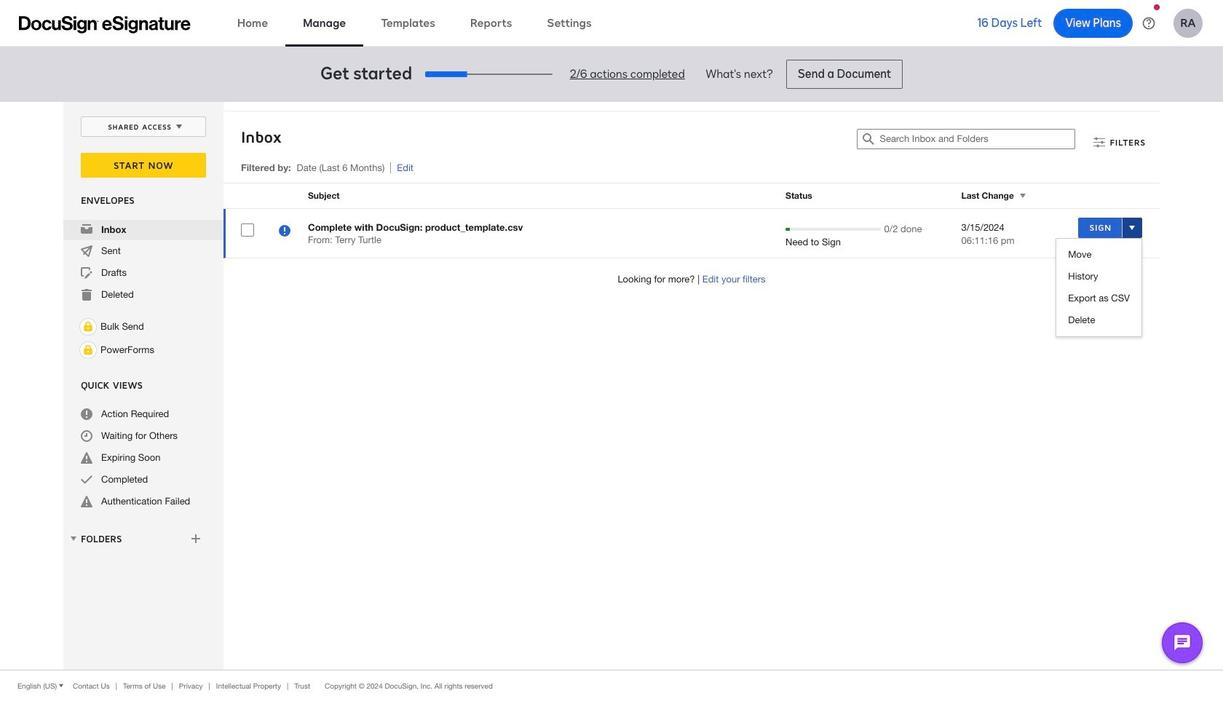 Task type: describe. For each thing, give the bounding box(es) containing it.
docusign esignature image
[[19, 16, 191, 33]]

need to sign image
[[279, 225, 291, 239]]

completed image
[[81, 474, 92, 486]]

secondary navigation region
[[63, 102, 1163, 670]]

view folders image
[[68, 533, 79, 545]]



Task type: locate. For each thing, give the bounding box(es) containing it.
alert image
[[81, 496, 92, 507]]

inbox image
[[81, 224, 92, 235]]

Search Inbox and Folders text field
[[880, 130, 1075, 149]]

draft image
[[81, 267, 92, 279]]

lock image
[[79, 341, 97, 359]]

alert image
[[81, 452, 92, 464]]

clock image
[[81, 430, 92, 442]]

lock image
[[79, 318, 97, 336]]

trash image
[[81, 289, 92, 301]]

more info region
[[0, 670, 1223, 701]]

action required image
[[81, 408, 92, 420]]

menu
[[1057, 244, 1142, 331]]

sent image
[[81, 245, 92, 257]]



